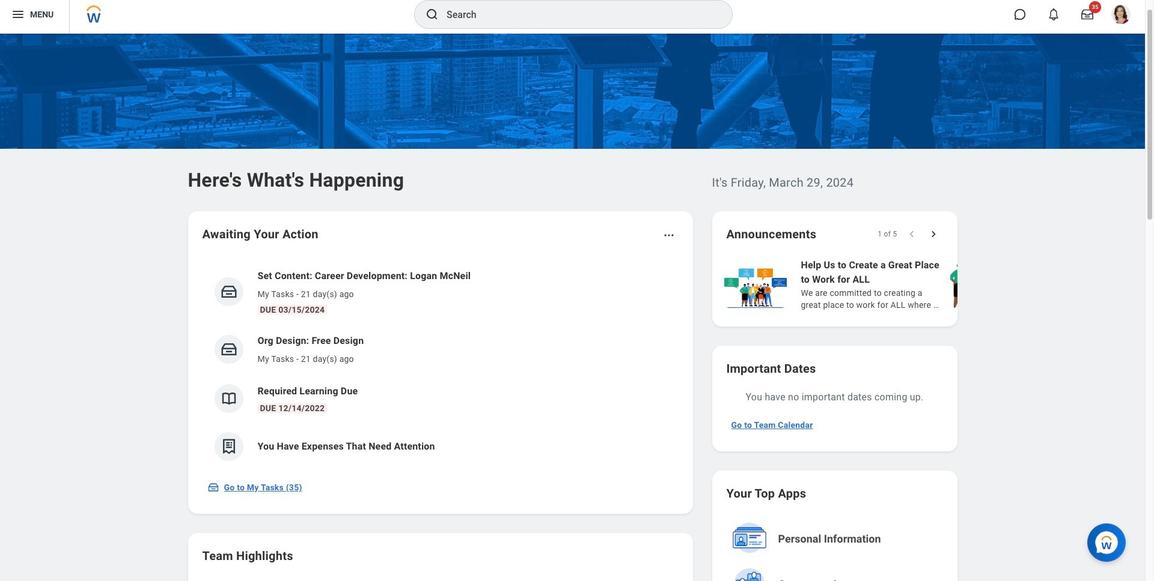 Task type: describe. For each thing, give the bounding box(es) containing it.
search image
[[425, 7, 439, 22]]

1 inbox image from the top
[[220, 283, 238, 301]]

Search Workday  search field
[[447, 1, 707, 28]]

chevron left small image
[[905, 228, 918, 240]]

notifications large image
[[1048, 8, 1060, 20]]

book open image
[[220, 390, 238, 408]]



Task type: vqa. For each thing, say whether or not it's contained in the screenshot.
status
yes



Task type: locate. For each thing, give the bounding box(es) containing it.
1 horizontal spatial list
[[722, 257, 1154, 313]]

list
[[722, 257, 1154, 313], [202, 260, 678, 471]]

0 vertical spatial inbox image
[[220, 283, 238, 301]]

main content
[[0, 34, 1154, 582]]

justify image
[[11, 7, 25, 22]]

status
[[878, 230, 897, 239]]

dashboard expenses image
[[220, 438, 238, 456]]

0 horizontal spatial list
[[202, 260, 678, 471]]

inbox image
[[220, 283, 238, 301], [220, 341, 238, 359]]

related actions image
[[663, 230, 675, 242]]

1 vertical spatial inbox image
[[220, 341, 238, 359]]

banner
[[0, 0, 1145, 34]]

inbox large image
[[1081, 8, 1093, 20]]

inbox image
[[207, 482, 219, 494]]

chevron right small image
[[927, 228, 939, 240]]

profile logan mcneil image
[[1111, 5, 1131, 26]]

2 inbox image from the top
[[220, 341, 238, 359]]



